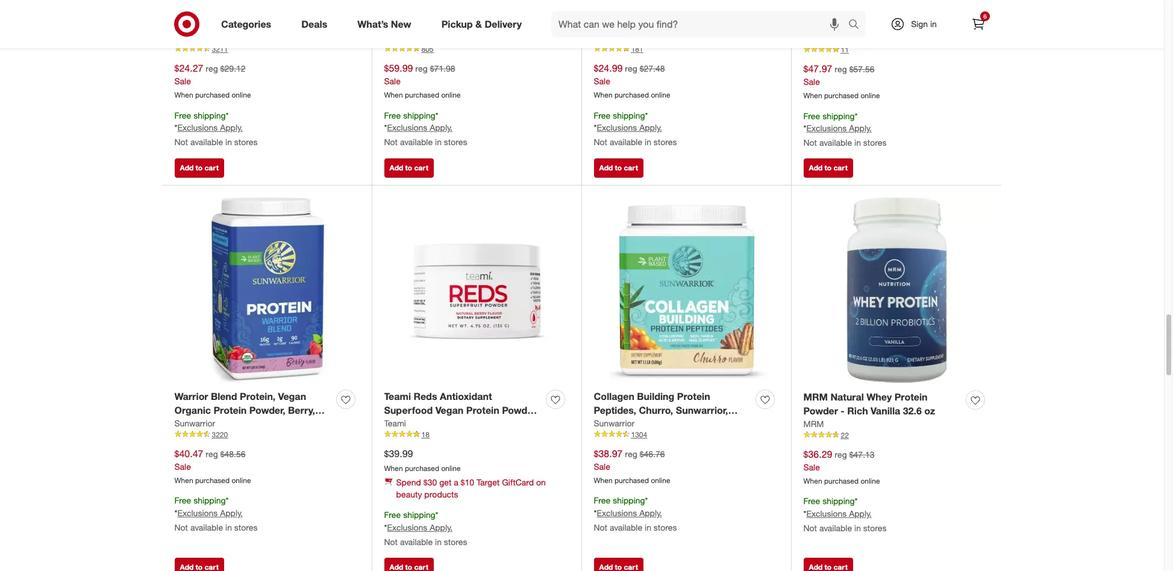 Task type: describe. For each thing, give the bounding box(es) containing it.
apply. for $40.47
[[220, 508, 243, 519]]

products
[[425, 490, 458, 500]]

bovine
[[710, 19, 741, 31]]

building
[[637, 391, 675, 403]]

warrior blend protein, vegan organic protein powder, berry, sunwarrior, 375gm
[[175, 5, 315, 45]]

shipping for $40.47
[[194, 496, 226, 506]]

$24.27 reg $29.12 sale when purchased online
[[175, 62, 251, 99]]

new
[[391, 18, 411, 30]]

multi
[[384, 5, 407, 17]]

375gm
[[229, 32, 260, 45]]

&
[[476, 18, 482, 30]]

when for collagen building protein peptides, churro, sunwarrior, 500gm (20 servings)
[[594, 476, 613, 485]]

protein inside collagen building protein peptides, churro, sunwarrior, 500gm (20 servings)
[[677, 391, 711, 403]]

available for $24.27
[[190, 137, 223, 147]]

free shipping * * exclusions apply. not available in stores down the products
[[384, 510, 467, 547]]

purchased for collagen peptides bio+ powder, bioschwartz, unflavored bovine hydrolyzed protein, 16oz
[[615, 90, 649, 99]]

beauty
[[396, 490, 422, 500]]

$38.97 reg $46.76 sale when purchased online
[[594, 448, 671, 485]]

search
[[843, 19, 872, 31]]

reg for $38.97
[[625, 449, 638, 459]]

teami link
[[384, 418, 406, 430]]

cart for $24.99
[[624, 163, 638, 172]]

vitauthority,
[[437, 19, 492, 31]]

30
[[495, 19, 506, 31]]

18
[[422, 430, 430, 439]]

natural
[[831, 391, 864, 403]]

sign in link
[[881, 11, 956, 37]]

$38.97
[[594, 448, 623, 460]]

categories
[[221, 18, 271, 30]]

available for $59.99
[[400, 137, 433, 147]]

add to cart button for $47.97
[[804, 159, 853, 178]]

collagen peptides bio+ powder, bioschwartz, unflavored bovine hydrolyzed protein, 16oz
[[594, 5, 741, 45]]

exclusions for $36.29
[[807, 509, 847, 519]]

sunwarrior link for warrior blend protein, vegan organic protein powder, berry, sunwarrior, 750gm
[[175, 418, 215, 430]]

not for $47.97
[[804, 138, 817, 148]]

multi collagen burn, strawberry lemonade, vitauthority, 30 servings
[[384, 5, 531, 45]]

11 link
[[804, 45, 990, 55]]

warrior inside organic warrior blend protein + greens powder, unflavored, sunwarrior, 750gm
[[843, 6, 877, 18]]

when for mrm natural whey protein powder - rich vanilla 32.6 oz
[[804, 477, 823, 486]]

bioschwartz
[[594, 32, 642, 43]]

free down beauty
[[384, 510, 401, 520]]

apply. for $47.97
[[849, 123, 872, 134]]

available for $40.47
[[190, 523, 223, 533]]

to for $24.99
[[615, 163, 622, 172]]

805
[[422, 45, 434, 54]]

exclusions for $40.47
[[177, 508, 218, 519]]

shipping for $24.99
[[613, 110, 645, 120]]

what's new
[[358, 18, 411, 30]]

$24.27
[[175, 62, 203, 74]]

what's new link
[[347, 11, 427, 37]]

protein, for warrior blend protein, vegan organic protein powder, berry, sunwarrior, 375gm
[[240, 5, 276, 17]]

sunwarrior link for warrior blend protein, vegan organic protein powder, berry, sunwarrior, 375gm
[[175, 32, 215, 44]]

18 link
[[384, 430, 570, 440]]

available for $38.97
[[610, 523, 643, 533]]

3211 link
[[175, 44, 360, 54]]

warrior blend protein, vegan organic protein powder, berry, sunwarrior, 750gm link
[[175, 390, 332, 430]]

deals
[[302, 18, 327, 30]]

32.6
[[903, 405, 922, 417]]

protein inside teami reds antioxidant superfood vegan protein powder - 4.75oz
[[466, 404, 500, 416]]

$59.99
[[384, 62, 413, 74]]

6 link
[[966, 11, 992, 37]]

warrior blend protein, vegan organic protein powder, berry, sunwarrior, 750gm
[[175, 391, 315, 430]]

servings)
[[644, 418, 687, 430]]

bio+
[[680, 5, 701, 17]]

multi collagen burn, strawberry lemonade, vitauthority, 30 servings link
[[384, 4, 542, 45]]

exclusions apply. link for $38.97
[[597, 508, 662, 519]]

purchased for multi collagen burn, strawberry lemonade, vitauthority, 30 servings
[[405, 90, 439, 99]]

sunwarrior for collagen building protein peptides, churro, sunwarrior, 500gm (20 servings)
[[594, 418, 635, 428]]

pickup
[[442, 18, 473, 30]]

exclusions for $47.97
[[807, 123, 847, 134]]

to for $47.97
[[825, 163, 832, 172]]

free for $36.29
[[804, 496, 821, 507]]

805 link
[[384, 44, 570, 54]]

collagen for collagen building protein peptides, churro, sunwarrior, 500gm (20 servings)
[[594, 391, 635, 403]]

peptides
[[637, 5, 677, 17]]

stores for $24.99
[[654, 137, 677, 147]]

$47.97
[[804, 63, 833, 75]]

available for $36.29
[[820, 523, 852, 534]]

3220
[[212, 430, 228, 439]]

cart for $24.27
[[205, 163, 219, 172]]

1304
[[631, 430, 648, 439]]

sale for $47.97
[[804, 76, 820, 87]]

free shipping * * exclusions apply. not available in stores for $36.29
[[804, 496, 887, 534]]

$46.76
[[640, 449, 665, 459]]

strawberry
[[480, 5, 531, 17]]

add to cart for $24.27
[[180, 163, 219, 172]]

reg for $36.29
[[835, 450, 847, 460]]

apply. for $24.27
[[220, 123, 243, 133]]

get
[[440, 478, 452, 488]]

protein inside mrm natural whey protein powder - rich vanilla 32.6 oz
[[895, 391, 928, 403]]

when for collagen peptides bio+ powder, bioschwartz, unflavored bovine hydrolyzed protein, 16oz
[[594, 90, 613, 99]]

- inside mrm natural whey protein powder - rich vanilla 32.6 oz
[[841, 405, 845, 417]]

purchased for mrm natural whey protein powder - rich vanilla 32.6 oz
[[825, 477, 859, 486]]

churro,
[[639, 404, 673, 416]]

$48.56
[[220, 449, 246, 459]]

powder, for warrior blend protein, vegan organic protein powder, berry, sunwarrior, 750gm
[[249, 404, 286, 416]]

not for $59.99
[[384, 137, 398, 147]]

rich
[[848, 405, 868, 417]]

stores for $36.29
[[864, 523, 887, 534]]

shipping for $24.27
[[194, 110, 226, 120]]

exclusions apply. link for $24.27
[[177, 123, 243, 133]]

not for $40.47
[[175, 523, 188, 533]]

sunwarrior link for collagen building protein peptides, churro, sunwarrior, 500gm (20 servings)
[[594, 418, 635, 430]]

11
[[841, 45, 849, 54]]

exclusions apply. link for $36.29
[[807, 509, 872, 519]]

add to cart button for $24.27
[[175, 159, 224, 178]]

collagen building protein peptides, churro, sunwarrior, 500gm (20 servings) link
[[594, 390, 751, 430]]

purchased inside $39.99 when purchased online
[[405, 464, 439, 473]]

free shipping * * exclusions apply. not available in stores for $24.27
[[175, 110, 258, 147]]

exclusions for $59.99
[[387, 123, 428, 133]]

free for $38.97
[[594, 496, 611, 506]]

$39.99
[[384, 448, 413, 460]]

shipping for $59.99
[[403, 110, 436, 120]]

in for warrior blend protein, vegan organic protein powder, berry, sunwarrior, 375gm
[[225, 137, 232, 147]]

add to cart button for $59.99
[[384, 159, 434, 178]]

add to cart for $47.97
[[809, 163, 848, 172]]

reg for $24.99
[[625, 63, 638, 74]]

sale for $36.29
[[804, 462, 820, 472]]

in for multi collagen burn, strawberry lemonade, vitauthority, 30 servings
[[435, 137, 442, 147]]

sunwarrior, for warrior blend protein, vegan organic protein powder, berry, sunwarrior, 750gm
[[175, 418, 227, 430]]

not for $36.29
[[804, 523, 817, 534]]

search button
[[843, 11, 872, 40]]

sale for $38.97
[[594, 461, 611, 472]]

organic warrior blend protein + greens powder, unflavored, sunwarrior, 750gm link
[[804, 5, 962, 45]]

free shipping * * exclusions apply. not available in stores for $24.99
[[594, 110, 677, 147]]

whey
[[867, 391, 892, 403]]

organic inside organic warrior blend protein + greens powder, unflavored, sunwarrior, 750gm
[[804, 6, 840, 18]]

not for $24.99
[[594, 137, 608, 147]]

500gm
[[594, 418, 625, 430]]

stores for $47.97
[[864, 138, 887, 148]]

free for $24.27
[[175, 110, 191, 120]]

sale for $59.99
[[384, 76, 401, 86]]

apply. down the products
[[430, 523, 453, 533]]

$36.29
[[804, 448, 833, 460]]

apply. for $59.99
[[430, 123, 453, 133]]

22
[[841, 431, 849, 440]]

22 link
[[804, 430, 990, 441]]

online for multi collagen burn, strawberry lemonade, vitauthority, 30 servings
[[441, 90, 461, 99]]

when for warrior blend protein, vegan organic protein powder, berry, sunwarrior, 375gm
[[175, 90, 193, 99]]

shipping for $47.97
[[823, 111, 855, 121]]

$29.12
[[220, 63, 246, 74]]

greens
[[804, 19, 837, 31]]

lemonade,
[[384, 19, 435, 31]]

unflavored
[[657, 19, 707, 31]]

reg for $59.99
[[416, 63, 428, 74]]

online inside $39.99 when purchased online
[[441, 464, 461, 473]]

6
[[984, 13, 987, 20]]

categories link
[[211, 11, 286, 37]]

$40.47
[[175, 448, 203, 460]]

3220 link
[[175, 430, 360, 440]]

sign in
[[911, 19, 937, 29]]



Task type: locate. For each thing, give the bounding box(es) containing it.
superfood
[[384, 404, 433, 416]]

0 vertical spatial berry,
[[288, 19, 315, 31]]

shipping down $24.27 reg $29.12 sale when purchased online
[[194, 110, 226, 120]]

add
[[180, 163, 194, 172], [390, 163, 403, 172], [599, 163, 613, 172], [809, 163, 823, 172]]

exclusions
[[177, 123, 218, 133], [387, 123, 428, 133], [597, 123, 637, 133], [807, 123, 847, 134], [177, 508, 218, 519], [597, 508, 637, 519], [807, 509, 847, 519], [387, 523, 428, 533]]

reds
[[414, 391, 437, 403]]

teami for teami reds antioxidant superfood vegan protein powder - 4.75oz
[[384, 391, 411, 403]]

pickup & delivery link
[[431, 11, 537, 37]]

exclusions apply. link down $59.99 reg $71.98 sale when purchased online
[[387, 123, 453, 133]]

sale inside $24.99 reg $27.48 sale when purchased online
[[594, 76, 611, 86]]

2 cart from the left
[[414, 163, 428, 172]]

online down the $71.98
[[441, 90, 461, 99]]

purchased inside $40.47 reg $48.56 sale when purchased online
[[195, 476, 230, 485]]

2 add to cart button from the left
[[384, 159, 434, 178]]

3 add to cart button from the left
[[594, 159, 644, 178]]

in
[[931, 19, 937, 29], [225, 137, 232, 147], [435, 137, 442, 147], [645, 137, 652, 147], [855, 138, 861, 148], [225, 523, 232, 533], [645, 523, 652, 533], [855, 523, 861, 534], [435, 537, 442, 547]]

free shipping * * exclusions apply. not available in stores down "$47.97 reg $57.56 sale when purchased online"
[[804, 111, 887, 148]]

3 add to cart from the left
[[599, 163, 638, 172]]

sale for $24.99
[[594, 76, 611, 86]]

warrior for warrior blend protein, vegan organic protein powder, berry, sunwarrior, 750gm
[[175, 391, 208, 403]]

apply. down $40.47 reg $48.56 sale when purchased online
[[220, 508, 243, 519]]

cart for $47.97
[[834, 163, 848, 172]]

2 vertical spatial organic
[[175, 404, 211, 416]]

reg down 1304
[[625, 449, 638, 459]]

exclusions for $24.99
[[597, 123, 637, 133]]

powder, inside warrior blend protein, vegan organic protein powder, berry, sunwarrior, 375gm
[[249, 19, 286, 31]]

online down $46.76
[[651, 476, 671, 485]]

purchased inside $36.29 reg $47.13 sale when purchased online
[[825, 477, 859, 486]]

0 vertical spatial organic
[[804, 6, 840, 18]]

exclusions down $24.99 reg $27.48 sale when purchased online
[[597, 123, 637, 133]]

purchased down $46.76
[[615, 476, 649, 485]]

protein,
[[240, 5, 276, 17], [648, 32, 684, 45], [240, 391, 276, 403]]

$27.48
[[640, 63, 665, 74]]

online down "$29.12"
[[232, 90, 251, 99]]

1 cart from the left
[[205, 163, 219, 172]]

online for collagen peptides bio+ powder, bioschwartz, unflavored bovine hydrolyzed protein, 16oz
[[651, 90, 671, 99]]

free shipping * * exclusions apply. not available in stores down $24.99 reg $27.48 sale when purchased online
[[594, 110, 677, 147]]

reg inside "$47.97 reg $57.56 sale when purchased online"
[[835, 64, 847, 74]]

available for $24.99
[[610, 137, 643, 147]]

powder, up 11
[[839, 19, 876, 31]]

free shipping * * exclusions apply. not available in stores down $36.29 reg $47.13 sale when purchased online
[[804, 496, 887, 534]]

when inside $24.99 reg $27.48 sale when purchased online
[[594, 90, 613, 99]]

sunwarrior, inside warrior blend protein, vegan organic protein powder, berry, sunwarrior, 375gm
[[175, 32, 227, 45]]

reg down 181 on the top of the page
[[625, 63, 638, 74]]

750gm right "3220"
[[229, 418, 260, 430]]

stores for $40.47
[[234, 523, 258, 533]]

3 to from the left
[[615, 163, 622, 172]]

reg inside $24.99 reg $27.48 sale when purchased online
[[625, 63, 638, 74]]

warrior for warrior blend protein, vegan organic protein powder, berry, sunwarrior, 375gm
[[175, 5, 208, 17]]

collagen for collagen peptides bio+ powder, bioschwartz, unflavored bovine hydrolyzed protein, 16oz
[[594, 5, 635, 17]]

1 add to cart button from the left
[[175, 159, 224, 178]]

free shipping * * exclusions apply. not available in stores for $38.97
[[594, 496, 677, 533]]

shipping for $38.97
[[613, 496, 645, 506]]

750gm inside warrior blend protein, vegan organic protein powder, berry, sunwarrior, 750gm
[[229, 418, 260, 430]]

to for $24.27
[[196, 163, 203, 172]]

4 add from the left
[[809, 163, 823, 172]]

shipping
[[194, 110, 226, 120], [403, 110, 436, 120], [613, 110, 645, 120], [823, 111, 855, 121], [194, 496, 226, 506], [613, 496, 645, 506], [823, 496, 855, 507], [403, 510, 436, 520]]

$47.97 reg $57.56 sale when purchased online
[[804, 63, 880, 100]]

1 vertical spatial organic
[[175, 19, 211, 31]]

purchased up $30 on the left bottom of the page
[[405, 464, 439, 473]]

vegan inside teami reds antioxidant superfood vegan protein powder - 4.75oz
[[436, 404, 464, 416]]

protein inside warrior blend protein, vegan organic protein powder, berry, sunwarrior, 375gm
[[214, 19, 247, 31]]

4 to from the left
[[825, 163, 832, 172]]

0 vertical spatial teami
[[384, 391, 411, 403]]

add for $24.27
[[180, 163, 194, 172]]

purchased for organic warrior blend protein + greens powder, unflavored, sunwarrior, 750gm
[[825, 91, 859, 100]]

0 vertical spatial mrm
[[804, 391, 828, 403]]

0 horizontal spatial 750gm
[[229, 418, 260, 430]]

2 vertical spatial vegan
[[436, 404, 464, 416]]

shipping down beauty
[[403, 510, 436, 520]]

when inside $59.99 reg $71.98 sale when purchased online
[[384, 90, 403, 99]]

warrior up $24.27
[[175, 5, 208, 17]]

purchased down '$47.13'
[[825, 477, 859, 486]]

$24.99 reg $27.48 sale when purchased online
[[594, 62, 671, 99]]

berry, for warrior blend protein, vegan organic protein powder, berry, sunwarrior, 750gm
[[288, 404, 315, 416]]

4 cart from the left
[[834, 163, 848, 172]]

online inside $24.99 reg $27.48 sale when purchased online
[[651, 90, 671, 99]]

online for warrior blend protein, vegan organic protein powder, berry, sunwarrior, 375gm
[[232, 90, 251, 99]]

0 vertical spatial -
[[841, 405, 845, 417]]

when inside $38.97 reg $46.76 sale when purchased online
[[594, 476, 613, 485]]

a
[[454, 478, 459, 488]]

purchased for warrior blend protein, vegan organic protein powder, berry, sunwarrior, 375gm
[[195, 90, 230, 99]]

shipping down $36.29 reg $47.13 sale when purchased online
[[823, 496, 855, 507]]

181 link
[[594, 44, 780, 54]]

powder inside teami reds antioxidant superfood vegan protein powder - 4.75oz
[[502, 404, 537, 416]]

sunwarrior, inside organic warrior blend protein + greens powder, unflavored, sunwarrior, 750gm
[[804, 33, 856, 45]]

collagen up peptides,
[[594, 391, 635, 403]]

protein, inside warrior blend protein, vegan organic protein powder, berry, sunwarrior, 375gm
[[240, 5, 276, 17]]

online inside $24.27 reg $29.12 sale when purchased online
[[232, 90, 251, 99]]

sunwarrior link up "3220"
[[175, 418, 215, 430]]

1 vertical spatial -
[[384, 418, 388, 430]]

peptides,
[[594, 404, 637, 416]]

2 teami from the top
[[384, 418, 406, 428]]

powder, inside organic warrior blend protein + greens powder, unflavored, sunwarrior, 750gm
[[839, 19, 876, 31]]

blend inside organic warrior blend protein + greens powder, unflavored, sunwarrior, 750gm
[[879, 6, 906, 18]]

purchased down $57.56
[[825, 91, 859, 100]]

online
[[232, 90, 251, 99], [441, 90, 461, 99], [651, 90, 671, 99], [861, 91, 880, 100], [441, 464, 461, 473], [232, 476, 251, 485], [651, 476, 671, 485], [861, 477, 880, 486]]

warrior blend protein, vegan organic protein powder, berry, sunwarrior, 375gm link
[[175, 4, 332, 45]]

when down '$59.99'
[[384, 90, 403, 99]]

deals link
[[291, 11, 343, 37]]

sale down $47.97
[[804, 76, 820, 87]]

2 berry, from the top
[[288, 404, 315, 416]]

organic for warrior blend protein, vegan organic protein powder, berry, sunwarrior, 750gm
[[175, 404, 211, 416]]

powder, inside warrior blend protein, vegan organic protein powder, berry, sunwarrior, 750gm
[[249, 404, 286, 416]]

teami inside teami reds antioxidant superfood vegan protein powder - 4.75oz
[[384, 391, 411, 403]]

protein right building
[[677, 391, 711, 403]]

purchased for collagen building protein peptides, churro, sunwarrior, 500gm (20 servings)
[[615, 476, 649, 485]]

free shipping * * exclusions apply. not available in stores down $59.99 reg $71.98 sale when purchased online
[[384, 110, 467, 147]]

0 vertical spatial 750gm
[[859, 33, 889, 45]]

reg inside $40.47 reg $48.56 sale when purchased online
[[206, 449, 218, 459]]

add for $47.97
[[809, 163, 823, 172]]

1 vertical spatial 750gm
[[229, 418, 260, 430]]

online for collagen building protein peptides, churro, sunwarrior, 500gm (20 servings)
[[651, 476, 671, 485]]

blend for warrior blend protein, vegan organic protein powder, berry, sunwarrior, 750gm
[[211, 391, 237, 403]]

1 vertical spatial protein,
[[648, 32, 684, 45]]

warrior inside warrior blend protein, vegan organic protein powder, berry, sunwarrior, 750gm
[[175, 391, 208, 403]]

exclusions apply. link for $59.99
[[387, 123, 453, 133]]

protein up the sign in at the right top of page
[[908, 6, 941, 18]]

4 add to cart button from the left
[[804, 159, 853, 178]]

teami down superfood
[[384, 418, 406, 428]]

apply. down $36.29 reg $47.13 sale when purchased online
[[849, 509, 872, 519]]

exclusions apply. link down beauty
[[387, 523, 453, 533]]

exclusions down $38.97 reg $46.76 sale when purchased online
[[597, 508, 637, 519]]

add to cart for $24.99
[[599, 163, 638, 172]]

free shipping * * exclusions apply. not available in stores for $40.47
[[175, 496, 258, 533]]

exclusions apply. link
[[177, 123, 243, 133], [387, 123, 453, 133], [597, 123, 662, 133], [807, 123, 872, 134], [177, 508, 243, 519], [597, 508, 662, 519], [807, 509, 872, 519], [387, 523, 453, 533]]

mrm for mrm
[[804, 419, 824, 429]]

protein inside warrior blend protein, vegan organic protein powder, berry, sunwarrior, 750gm
[[214, 404, 247, 416]]

online down $48.56
[[232, 476, 251, 485]]

teami reds antioxidant superfood vegan protein powder - 4.75oz image
[[384, 197, 570, 383], [384, 197, 570, 383]]

1 vertical spatial berry,
[[288, 404, 315, 416]]

add for $24.99
[[599, 163, 613, 172]]

sunwarrior, up $24.27
[[175, 32, 227, 45]]

powder, for organic warrior blend protein + greens powder, unflavored, sunwarrior, 750gm
[[839, 19, 876, 31]]

free for $40.47
[[175, 496, 191, 506]]

warrior blend protein, vegan organic protein powder, berry, sunwarrior, 750gm image
[[175, 197, 360, 383], [175, 197, 360, 383]]

vegan up 3220 link
[[278, 391, 306, 403]]

in for mrm natural whey protein powder - rich vanilla 32.6 oz
[[855, 523, 861, 534]]

servings
[[384, 32, 424, 45]]

burn,
[[453, 5, 478, 17]]

when for warrior blend protein, vegan organic protein powder, berry, sunwarrior, 750gm
[[175, 476, 193, 485]]

vegan down antioxidant
[[436, 404, 464, 416]]

organic inside warrior blend protein, vegan organic protein powder, berry, sunwarrior, 375gm
[[175, 19, 211, 31]]

when down $24.27
[[175, 90, 193, 99]]

purchased inside $38.97 reg $46.76 sale when purchased online
[[615, 476, 649, 485]]

organic up greens
[[804, 6, 840, 18]]

750gm inside organic warrior blend protein + greens powder, unflavored, sunwarrior, 750gm
[[859, 33, 889, 45]]

shipping down $24.99 reg $27.48 sale when purchased online
[[613, 110, 645, 120]]

mrm natural whey protein powder - rich vanilla 32.6 oz link
[[804, 391, 962, 418]]

sign
[[911, 19, 928, 29]]

free for $47.97
[[804, 111, 821, 121]]

sunwarrior up "3220"
[[175, 418, 215, 428]]

1 add from the left
[[180, 163, 194, 172]]

reg down "3220"
[[206, 449, 218, 459]]

181
[[631, 45, 643, 54]]

in for organic warrior blend protein + greens powder, unflavored, sunwarrior, 750gm
[[855, 138, 861, 148]]

hydrolyzed
[[594, 32, 645, 45]]

when down $24.99
[[594, 90, 613, 99]]

2 add from the left
[[390, 163, 403, 172]]

sale inside $38.97 reg $46.76 sale when purchased online
[[594, 461, 611, 472]]

sale down $40.47
[[175, 461, 191, 472]]

shipping for $36.29
[[823, 496, 855, 507]]

$24.99
[[594, 62, 623, 74]]

sunwarrior down greens
[[804, 33, 845, 43]]

collagen up bioschwartz, at the right top of page
[[594, 5, 635, 17]]

online for warrior blend protein, vegan organic protein powder, berry, sunwarrior, 750gm
[[232, 476, 251, 485]]

1 vertical spatial vegan
[[278, 391, 306, 403]]

$30
[[424, 478, 437, 488]]

sunwarrior for warrior blend protein, vegan organic protein powder, berry, sunwarrior, 750gm
[[175, 418, 215, 428]]

exclusions apply. link down $24.27 reg $29.12 sale when purchased online
[[177, 123, 243, 133]]

sunwarrior link down peptides,
[[594, 418, 635, 430]]

powder, for warrior blend protein, vegan organic protein powder, berry, sunwarrior, 375gm
[[249, 19, 286, 31]]

pickup & delivery
[[442, 18, 522, 30]]

powder, inside collagen peptides bio+ powder, bioschwartz, unflavored bovine hydrolyzed protein, 16oz
[[704, 5, 740, 17]]

purchased inside $59.99 reg $71.98 sale when purchased online
[[405, 90, 439, 99]]

1 horizontal spatial -
[[841, 405, 845, 417]]

in inside the sign in link
[[931, 19, 937, 29]]

exclusions apply. link down $36.29 reg $47.13 sale when purchased online
[[807, 509, 872, 519]]

sunwarrior, for organic warrior blend protein + greens powder, unflavored, sunwarrior, 750gm
[[804, 33, 856, 45]]

0 vertical spatial vegan
[[278, 5, 306, 17]]

exclusions apply. link down $24.99 reg $27.48 sale when purchased online
[[597, 123, 662, 133]]

1 vertical spatial mrm
[[804, 419, 824, 429]]

available
[[190, 137, 223, 147], [400, 137, 433, 147], [610, 137, 643, 147], [820, 138, 852, 148], [190, 523, 223, 533], [610, 523, 643, 533], [820, 523, 852, 534], [400, 537, 433, 547]]

1 mrm from the top
[[804, 391, 828, 403]]

collagen peptides bio+ powder, bioschwartz, unflavored bovine hydrolyzed protein, 16oz link
[[594, 4, 751, 45]]

when
[[175, 90, 193, 99], [384, 90, 403, 99], [594, 90, 613, 99], [804, 91, 823, 100], [384, 464, 403, 473], [175, 476, 193, 485], [594, 476, 613, 485], [804, 477, 823, 486]]

collagen inside collagen building protein peptides, churro, sunwarrior, 500gm (20 servings)
[[594, 391, 635, 403]]

$47.13
[[850, 450, 875, 460]]

reg for $40.47
[[206, 449, 218, 459]]

in for collagen building protein peptides, churro, sunwarrior, 500gm (20 servings)
[[645, 523, 652, 533]]

sale inside $36.29 reg $47.13 sale when purchased online
[[804, 462, 820, 472]]

sale down '$59.99'
[[384, 76, 401, 86]]

sunwarrior link down greens
[[804, 32, 845, 45]]

protein up "3220"
[[214, 404, 247, 416]]

sunwarrior down peptides,
[[594, 418, 635, 428]]

when down $38.97
[[594, 476, 613, 485]]

collagen
[[410, 5, 450, 17], [594, 5, 635, 17], [594, 391, 635, 403]]

1 berry, from the top
[[288, 19, 315, 31]]

when inside $36.29 reg $47.13 sale when purchased online
[[804, 477, 823, 486]]

exclusions down "$47.97 reg $57.56 sale when purchased online"
[[807, 123, 847, 134]]

powder inside mrm natural whey protein powder - rich vanilla 32.6 oz
[[804, 405, 838, 417]]

organic up $40.47
[[175, 404, 211, 416]]

berry, inside warrior blend protein, vegan organic protein powder, berry, sunwarrior, 750gm
[[288, 404, 315, 416]]

1304 link
[[594, 430, 780, 440]]

exclusions apply. link down $40.47 reg $48.56 sale when purchased online
[[177, 508, 243, 519]]

free shipping * * exclusions apply. not available in stores
[[175, 110, 258, 147], [384, 110, 467, 147], [594, 110, 677, 147], [804, 111, 887, 148], [175, 496, 258, 533], [594, 496, 677, 533], [804, 496, 887, 534], [384, 510, 467, 547]]

sale inside $59.99 reg $71.98 sale when purchased online
[[384, 76, 401, 86]]

exclusions apply. link for $40.47
[[177, 508, 243, 519]]

4.75oz
[[391, 418, 420, 430]]

reg
[[206, 63, 218, 74], [416, 63, 428, 74], [625, 63, 638, 74], [835, 64, 847, 74], [206, 449, 218, 459], [625, 449, 638, 459], [835, 450, 847, 460]]

giftcard
[[502, 478, 534, 488]]

sale
[[175, 76, 191, 86], [384, 76, 401, 86], [594, 76, 611, 86], [804, 76, 820, 87], [175, 461, 191, 472], [594, 461, 611, 472], [804, 462, 820, 472]]

protein down antioxidant
[[466, 404, 500, 416]]

oz
[[925, 405, 936, 417]]

$39.99 when purchased online
[[384, 448, 461, 473]]

when for organic warrior blend protein + greens powder, unflavored, sunwarrior, 750gm
[[804, 91, 823, 100]]

vegan inside warrior blend protein, vegan organic protein powder, berry, sunwarrior, 375gm
[[278, 5, 306, 17]]

sunwarrior, up $40.47
[[175, 418, 227, 430]]

sunwarrior
[[175, 32, 215, 43], [804, 33, 845, 43], [175, 418, 215, 428], [594, 418, 635, 428]]

750gm down search
[[859, 33, 889, 45]]

free down $40.47 reg $48.56 sale when purchased online
[[175, 496, 191, 506]]

free for $24.99
[[594, 110, 611, 120]]

$36.29 reg $47.13 sale when purchased online
[[804, 448, 880, 486]]

collagen inside multi collagen burn, strawberry lemonade, vitauthority, 30 servings
[[410, 5, 450, 17]]

What can we help you find? suggestions appear below search field
[[552, 11, 852, 37]]

sunwarrior, up 1304 link
[[676, 404, 728, 416]]

0 vertical spatial protein,
[[240, 5, 276, 17]]

stores for $59.99
[[444, 137, 467, 147]]

1 add to cart from the left
[[180, 163, 219, 172]]

1 vertical spatial teami
[[384, 418, 406, 428]]

antioxidant
[[440, 391, 492, 403]]

warrior up $40.47
[[175, 391, 208, 403]]

protein up 32.6
[[895, 391, 928, 403]]

blend up "3220"
[[211, 391, 237, 403]]

not for $38.97
[[594, 523, 608, 533]]

purchased inside "$47.97 reg $57.56 sale when purchased online"
[[825, 91, 859, 100]]

protein inside organic warrior blend protein + greens powder, unflavored, sunwarrior, 750gm
[[908, 6, 941, 18]]

shipping down $40.47 reg $48.56 sale when purchased online
[[194, 496, 226, 506]]

1 to from the left
[[196, 163, 203, 172]]

exclusions apply. link for $47.97
[[807, 123, 872, 134]]

1 teami from the top
[[384, 391, 411, 403]]

exclusions down $36.29 reg $47.13 sale when purchased online
[[807, 509, 847, 519]]

exclusions apply. link for $24.99
[[597, 123, 662, 133]]

blend for warrior blend protein, vegan organic protein powder, berry, sunwarrior, 375gm
[[211, 5, 237, 17]]

exclusions down beauty
[[387, 523, 428, 533]]

purchased inside $24.27 reg $29.12 sale when purchased online
[[195, 90, 230, 99]]

sunwarrior for organic warrior blend protein + greens powder, unflavored, sunwarrior, 750gm
[[804, 33, 845, 43]]

in for warrior blend protein, vegan organic protein powder, berry, sunwarrior, 750gm
[[225, 523, 232, 533]]

apply. down $24.27 reg $29.12 sale when purchased online
[[220, 123, 243, 133]]

apply. down $24.99 reg $27.48 sale when purchased online
[[640, 123, 662, 133]]

when inside $24.27 reg $29.12 sale when purchased online
[[175, 90, 193, 99]]

exclusions for $38.97
[[597, 508, 637, 519]]

- down natural
[[841, 405, 845, 417]]

vegan inside warrior blend protein, vegan organic protein powder, berry, sunwarrior, 750gm
[[278, 391, 306, 403]]

when down $40.47
[[175, 476, 193, 485]]

online inside $59.99 reg $71.98 sale when purchased online
[[441, 90, 461, 99]]

protein, inside warrior blend protein, vegan organic protein powder, berry, sunwarrior, 750gm
[[240, 391, 276, 403]]

when inside $40.47 reg $48.56 sale when purchased online
[[175, 476, 193, 485]]

free down $36.29 reg $47.13 sale when purchased online
[[804, 496, 821, 507]]

reg inside $59.99 reg $71.98 sale when purchased online
[[416, 63, 428, 74]]

$10
[[461, 478, 474, 488]]

reg down 22
[[835, 450, 847, 460]]

mrm natural whey protein powder - rich vanilla 32.6 oz
[[804, 391, 936, 417]]

reg inside $36.29 reg $47.13 sale when purchased online
[[835, 450, 847, 460]]

3211
[[212, 45, 228, 54]]

powder, up 3211 link
[[249, 19, 286, 31]]

mrm
[[804, 391, 828, 403], [804, 419, 824, 429]]

shipping down "$47.97 reg $57.56 sale when purchased online"
[[823, 111, 855, 121]]

mrm natural whey protein powder - rich vanilla 32.6 oz image
[[804, 197, 990, 384], [804, 197, 990, 384]]

when inside "$47.97 reg $57.56 sale when purchased online"
[[804, 91, 823, 100]]

blend up unflavored,
[[879, 6, 906, 18]]

1 horizontal spatial 750gm
[[859, 33, 889, 45]]

sunwarrior, inside collagen building protein peptides, churro, sunwarrior, 500gm (20 servings)
[[676, 404, 728, 416]]

powder
[[502, 404, 537, 416], [804, 405, 838, 417]]

free for $59.99
[[384, 110, 401, 120]]

bioschwartz link
[[594, 32, 642, 44]]

collagen building protein peptides, churro, sunwarrior, 500gm (20 servings)
[[594, 391, 728, 430]]

purchased down $48.56
[[195, 476, 230, 485]]

sunwarrior link up 3211
[[175, 32, 215, 44]]

free shipping * * exclusions apply. not available in stores down $38.97 reg $46.76 sale when purchased online
[[594, 496, 677, 533]]

2 vertical spatial protein,
[[240, 391, 276, 403]]

1 horizontal spatial powder
[[804, 405, 838, 417]]

collagen inside collagen peptides bio+ powder, bioschwartz, unflavored bovine hydrolyzed protein, 16oz
[[594, 5, 635, 17]]

when inside $39.99 when purchased online
[[384, 464, 403, 473]]

mrm inside mrm natural whey protein powder - rich vanilla 32.6 oz
[[804, 391, 828, 403]]

sunwarrior,
[[175, 32, 227, 45], [804, 33, 856, 45], [676, 404, 728, 416], [175, 418, 227, 430]]

sunwarrior for warrior blend protein, vegan organic protein powder, berry, sunwarrior, 375gm
[[175, 32, 215, 43]]

2 add to cart from the left
[[390, 163, 428, 172]]

*
[[226, 110, 229, 120], [436, 110, 439, 120], [645, 110, 648, 120], [855, 111, 858, 121], [175, 123, 177, 133], [384, 123, 387, 133], [594, 123, 597, 133], [804, 123, 807, 134], [226, 496, 229, 506], [645, 496, 648, 506], [855, 496, 858, 507], [175, 508, 177, 519], [594, 508, 597, 519], [804, 509, 807, 519], [436, 510, 439, 520], [384, 523, 387, 533]]

mrm up the mrm link
[[804, 391, 828, 403]]

0 horizontal spatial -
[[384, 418, 388, 430]]

in for collagen peptides bio+ powder, bioschwartz, unflavored bovine hydrolyzed protein, 16oz
[[645, 137, 652, 147]]

blend inside warrior blend protein, vegan organic protein powder, berry, sunwarrior, 375gm
[[211, 5, 237, 17]]

apply. down $59.99 reg $71.98 sale when purchased online
[[430, 123, 453, 133]]

sale down $38.97
[[594, 461, 611, 472]]

protein, inside collagen peptides bio+ powder, bioschwartz, unflavored bovine hydrolyzed protein, 16oz
[[648, 32, 684, 45]]

3 add from the left
[[599, 163, 613, 172]]

when down $36.29
[[804, 477, 823, 486]]

shipping down $38.97 reg $46.76 sale when purchased online
[[613, 496, 645, 506]]

apply. down "$47.97 reg $57.56 sale when purchased online"
[[849, 123, 872, 134]]

add to cart
[[180, 163, 219, 172], [390, 163, 428, 172], [599, 163, 638, 172], [809, 163, 848, 172]]

online inside "$47.97 reg $57.56 sale when purchased online"
[[861, 91, 880, 100]]

teami reds antioxidant superfood vegan protein powder - 4.75oz
[[384, 391, 537, 430]]

purchased
[[195, 90, 230, 99], [405, 90, 439, 99], [615, 90, 649, 99], [825, 91, 859, 100], [405, 464, 439, 473], [195, 476, 230, 485], [615, 476, 649, 485], [825, 477, 859, 486]]

apply. for $24.99
[[640, 123, 662, 133]]

free shipping * * exclusions apply. not available in stores down $24.27 reg $29.12 sale when purchased online
[[175, 110, 258, 147]]

sunwarrior, inside warrior blend protein, vegan organic protein powder, berry, sunwarrior, 750gm
[[175, 418, 227, 430]]

sunwarrior link for organic warrior blend protein + greens powder, unflavored, sunwarrior, 750gm
[[804, 32, 845, 45]]

collagen up "lemonade," at the left top of the page
[[410, 5, 450, 17]]

organic inside warrior blend protein, vegan organic protein powder, berry, sunwarrior, 750gm
[[175, 404, 211, 416]]

sale down $24.99
[[594, 76, 611, 86]]

online inside $38.97 reg $46.76 sale when purchased online
[[651, 476, 671, 485]]

mrm link
[[804, 418, 824, 430]]

berry, inside warrior blend protein, vegan organic protein powder, berry, sunwarrior, 375gm
[[288, 19, 315, 31]]

purchased down $27.48 at right
[[615, 90, 649, 99]]

750gm for protein,
[[229, 418, 260, 430]]

0 horizontal spatial powder
[[502, 404, 537, 416]]

apply. for $36.29
[[849, 509, 872, 519]]

4 add to cart from the left
[[809, 163, 848, 172]]

$71.98
[[430, 63, 455, 74]]

organic for warrior blend protein, vegan organic protein powder, berry, sunwarrior, 375gm
[[175, 19, 211, 31]]

purchased inside $24.99 reg $27.48 sale when purchased online
[[615, 90, 649, 99]]

+
[[944, 6, 950, 18]]

blend inside warrior blend protein, vegan organic protein powder, berry, sunwarrior, 750gm
[[211, 391, 237, 403]]

collagen building protein peptides, churro, sunwarrior, 500gm (20 servings) image
[[594, 197, 780, 383], [594, 197, 780, 383]]

-
[[841, 405, 845, 417], [384, 418, 388, 430]]

available for $47.97
[[820, 138, 852, 148]]

online inside $40.47 reg $48.56 sale when purchased online
[[232, 476, 251, 485]]

stores for $24.27
[[234, 137, 258, 147]]

powder up 18 link at the bottom left of page
[[502, 404, 537, 416]]

online down '$47.13'
[[861, 477, 880, 486]]

vegan for warrior blend protein, vegan organic protein powder, berry, sunwarrior, 375gm
[[278, 5, 306, 17]]

reg down 3211
[[206, 63, 218, 74]]

online inside $36.29 reg $47.13 sale when purchased online
[[861, 477, 880, 486]]

2 to from the left
[[405, 163, 412, 172]]

to
[[196, 163, 203, 172], [405, 163, 412, 172], [615, 163, 622, 172], [825, 163, 832, 172]]

powder, up 3220 link
[[249, 404, 286, 416]]

on
[[537, 478, 546, 488]]

sale inside $24.27 reg $29.12 sale when purchased online
[[175, 76, 191, 86]]

blend up categories
[[211, 5, 237, 17]]

sale inside "$47.97 reg $57.56 sale when purchased online"
[[804, 76, 820, 87]]

16oz
[[686, 32, 708, 45]]

reg inside $38.97 reg $46.76 sale when purchased online
[[625, 449, 638, 459]]

exclusions for $24.27
[[177, 123, 218, 133]]

spend
[[396, 478, 421, 488]]

2 mrm from the top
[[804, 419, 824, 429]]

warrior up search
[[843, 6, 877, 18]]

reg inside $24.27 reg $29.12 sale when purchased online
[[206, 63, 218, 74]]

online for mrm natural whey protein powder - rich vanilla 32.6 oz
[[861, 477, 880, 486]]

- inside teami reds antioxidant superfood vegan protein powder - 4.75oz
[[384, 418, 388, 430]]

sunwarrior, down greens
[[804, 33, 856, 45]]

free shipping * * exclusions apply. not available in stores for $59.99
[[384, 110, 467, 147]]

3 cart from the left
[[624, 163, 638, 172]]

purchased down "$29.12"
[[195, 90, 230, 99]]

sale inside $40.47 reg $48.56 sale when purchased online
[[175, 461, 191, 472]]

free down $38.97 reg $46.76 sale when purchased online
[[594, 496, 611, 506]]

not for $24.27
[[175, 137, 188, 147]]

warrior inside warrior blend protein, vegan organic protein powder, berry, sunwarrior, 375gm
[[175, 5, 208, 17]]

target
[[477, 478, 500, 488]]

protein
[[908, 6, 941, 18], [214, 19, 247, 31], [677, 391, 711, 403], [895, 391, 928, 403], [214, 404, 247, 416], [466, 404, 500, 416]]

bioschwartz,
[[594, 19, 655, 31]]

sunwarrior, for warrior blend protein, vegan organic protein powder, berry, sunwarrior, 375gm
[[175, 32, 227, 45]]



Task type: vqa. For each thing, say whether or not it's contained in the screenshot.
for
no



